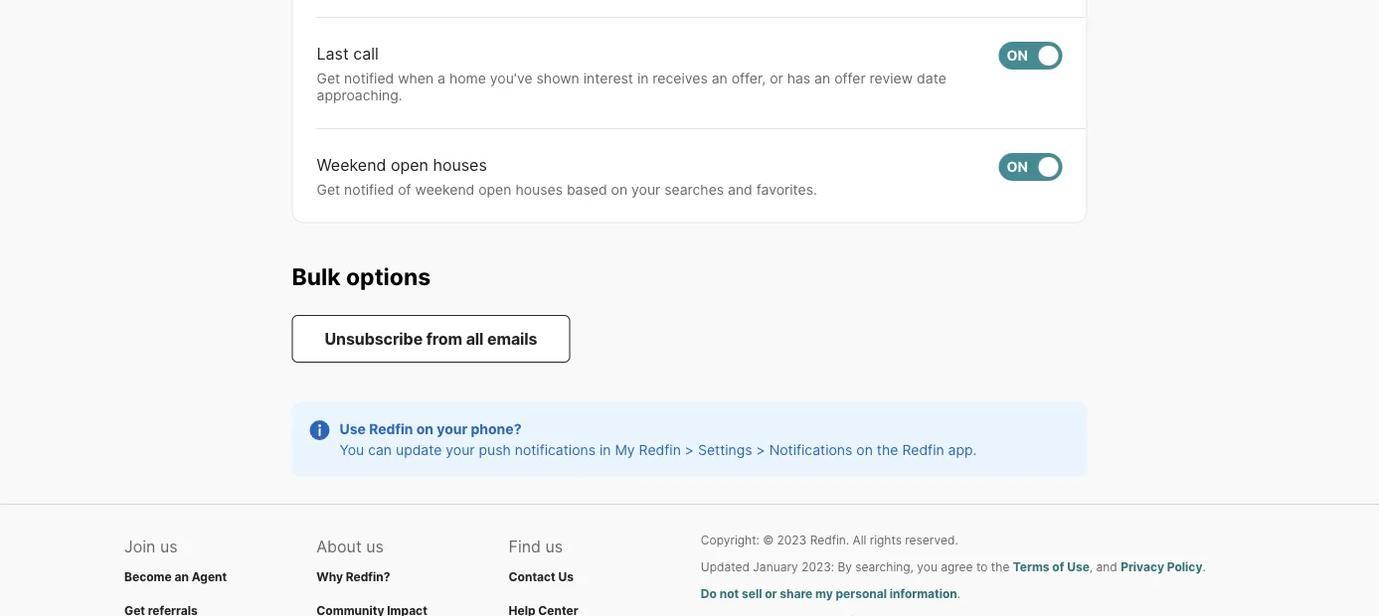 Task type: vqa. For each thing, say whether or not it's contained in the screenshot.
call
yes



Task type: describe. For each thing, give the bounding box(es) containing it.
not
[[720, 587, 739, 601]]

1 vertical spatial of
[[1053, 560, 1065, 574]]

about
[[317, 537, 362, 557]]

you've
[[490, 69, 533, 86]]

when
[[398, 69, 434, 86]]

by
[[838, 560, 852, 574]]

share
[[780, 587, 813, 601]]

become an agent
[[124, 570, 227, 585]]

1 vertical spatial open
[[479, 181, 512, 198]]

©
[[763, 533, 774, 548]]

you
[[340, 442, 364, 459]]

date
[[917, 69, 947, 86]]

unsubscribe
[[325, 329, 423, 349]]

searching,
[[856, 560, 914, 574]]

0 horizontal spatial an
[[175, 570, 189, 585]]

call
[[353, 44, 379, 63]]

sell
[[742, 587, 762, 601]]

policy
[[1168, 560, 1203, 574]]

agree
[[941, 560, 973, 574]]

get inside weekend open houses get notified of weekend open houses based on your searches and favorites.
[[317, 181, 340, 198]]

us for find us
[[546, 537, 563, 557]]

why redfin? button
[[317, 570, 390, 585]]

why
[[317, 570, 343, 585]]

terms
[[1013, 560, 1050, 574]]

1 horizontal spatial an
[[712, 69, 728, 86]]

a
[[438, 69, 446, 86]]

offer,
[[732, 69, 766, 86]]

app.
[[949, 442, 977, 459]]

us for about us
[[366, 537, 384, 557]]

on inside weekend open houses get notified of weekend open houses based on your searches and favorites.
[[611, 181, 628, 198]]

notifications
[[515, 442, 596, 459]]

review
[[870, 69, 913, 86]]

1 > from the left
[[685, 442, 694, 459]]

or inside last call get notified when a home you've shown interest in receives an offer, or has an offer review date approaching.
[[770, 69, 784, 86]]

the inside the use redfin on your phone? you can update your push notifications in my redfin > settings > notifications on the redfin app.
[[877, 442, 899, 459]]

2023:
[[802, 560, 835, 574]]

2 horizontal spatial redfin
[[903, 442, 945, 459]]

you
[[917, 560, 938, 574]]

0 horizontal spatial .
[[958, 587, 961, 601]]

weekend open houses get notified of weekend open houses based on your searches and favorites.
[[317, 155, 818, 198]]

your inside weekend open houses get notified of weekend open houses based on your searches and favorites.
[[632, 181, 661, 198]]

1 horizontal spatial redfin
[[639, 442, 681, 459]]

join
[[124, 537, 156, 557]]

redfin?
[[346, 570, 390, 585]]

interest
[[584, 69, 634, 86]]

0 horizontal spatial redfin
[[369, 421, 413, 438]]

1 vertical spatial use
[[1067, 560, 1090, 574]]

weekend
[[317, 155, 386, 174]]

do not sell or share my personal information .
[[701, 587, 961, 601]]

find us
[[509, 537, 563, 557]]

1 vertical spatial on
[[416, 421, 434, 438]]

in inside last call get notified when a home you've shown interest in receives an offer, or has an offer review date approaching.
[[638, 69, 649, 86]]

2023
[[777, 533, 807, 548]]

and for houses
[[728, 181, 753, 198]]

on for last call
[[1007, 47, 1028, 64]]

on for weekend open houses
[[1007, 158, 1028, 175]]

2 vertical spatial your
[[446, 442, 475, 459]]

january
[[753, 560, 799, 574]]

why redfin?
[[317, 570, 390, 585]]

push
[[479, 442, 511, 459]]

settings
[[698, 442, 753, 459]]

update
[[396, 442, 442, 459]]

do not sell or share my personal information link
[[701, 587, 958, 601]]

2 horizontal spatial an
[[815, 69, 831, 86]]



Task type: locate. For each thing, give the bounding box(es) containing it.
redfin
[[369, 421, 413, 438], [639, 442, 681, 459], [903, 442, 945, 459]]

1 vertical spatial .
[[958, 587, 961, 601]]

rights
[[870, 533, 902, 548]]

use up the you at the left bottom of page
[[340, 421, 366, 438]]

in right interest
[[638, 69, 649, 86]]

bulk options
[[292, 263, 431, 291]]

updated january 2023: by searching, you agree to the terms of use , and privacy policy .
[[701, 560, 1206, 574]]

and inside weekend open houses get notified of weekend open houses based on your searches and favorites.
[[728, 181, 753, 198]]

shown
[[537, 69, 580, 86]]

0 horizontal spatial the
[[877, 442, 899, 459]]

home
[[450, 69, 486, 86]]

3 us from the left
[[546, 537, 563, 557]]

1 horizontal spatial in
[[638, 69, 649, 86]]

in inside the use redfin on your phone? you can update your push notifications in my redfin > settings > notifications on the redfin app.
[[600, 442, 611, 459]]

privacy
[[1121, 560, 1165, 574]]

or right sell
[[765, 587, 777, 601]]

offer
[[835, 69, 866, 86]]

1 vertical spatial in
[[600, 442, 611, 459]]

1 vertical spatial the
[[992, 560, 1010, 574]]

2 vertical spatial on
[[857, 442, 873, 459]]

weekend
[[415, 181, 475, 198]]

find
[[509, 537, 541, 557]]

redfin.
[[810, 533, 850, 548]]

unsubscribe from all emails
[[325, 329, 538, 349]]

0 horizontal spatial use
[[340, 421, 366, 438]]

0 horizontal spatial on
[[416, 421, 434, 438]]

0 horizontal spatial houses
[[433, 155, 487, 174]]

an left agent
[[175, 570, 189, 585]]

my
[[816, 587, 833, 601]]

us
[[559, 570, 574, 585]]

get down last on the top
[[317, 69, 340, 86]]

1 horizontal spatial us
[[366, 537, 384, 557]]

to
[[977, 560, 988, 574]]

1 us from the left
[[160, 537, 178, 557]]

. right privacy
[[1203, 560, 1206, 574]]

2 us from the left
[[366, 537, 384, 557]]

notified
[[344, 69, 394, 86], [344, 181, 394, 198]]

open right weekend
[[479, 181, 512, 198]]

terms of use link
[[1013, 560, 1090, 574]]

all
[[466, 329, 484, 349]]

houses left based
[[516, 181, 563, 198]]

2 horizontal spatial us
[[546, 537, 563, 557]]

privacy policy link
[[1121, 560, 1203, 574]]

0 horizontal spatial open
[[391, 155, 429, 174]]

1 horizontal spatial >
[[757, 442, 766, 459]]

based
[[567, 181, 607, 198]]

0 vertical spatial your
[[632, 181, 661, 198]]

1 horizontal spatial of
[[1053, 560, 1065, 574]]

or left has
[[770, 69, 784, 86]]

your up update
[[437, 421, 468, 438]]

.
[[1203, 560, 1206, 574], [958, 587, 961, 601]]

1 horizontal spatial houses
[[516, 181, 563, 198]]

1 vertical spatial or
[[765, 587, 777, 601]]

1 vertical spatial get
[[317, 181, 340, 198]]

2 > from the left
[[757, 442, 766, 459]]

your left 'searches'
[[632, 181, 661, 198]]

an left offer,
[[712, 69, 728, 86]]

us up redfin?
[[366, 537, 384, 557]]

the left app.
[[877, 442, 899, 459]]

your
[[632, 181, 661, 198], [437, 421, 468, 438], [446, 442, 475, 459]]

and for 2023:
[[1097, 560, 1118, 574]]

notified inside last call get notified when a home you've shown interest in receives an offer, or has an offer review date approaching.
[[344, 69, 394, 86]]

1 get from the top
[[317, 69, 340, 86]]

information
[[890, 587, 958, 601]]

last
[[317, 44, 349, 63]]

2 on from the top
[[1007, 158, 1028, 175]]

options
[[346, 263, 431, 291]]

on right based
[[611, 181, 628, 198]]

can
[[368, 442, 392, 459]]

use redfin on your phone? you can update your push notifications in my redfin > settings > notifications on the redfin app.
[[340, 421, 977, 459]]

an right has
[[815, 69, 831, 86]]

approaching.
[[317, 87, 403, 104]]

1 on from the top
[[1007, 47, 1028, 64]]

> left settings
[[685, 442, 694, 459]]

on
[[1007, 47, 1028, 64], [1007, 158, 1028, 175]]

1 horizontal spatial on
[[611, 181, 628, 198]]

houses up weekend
[[433, 155, 487, 174]]

updated
[[701, 560, 750, 574]]

reserved.
[[906, 533, 959, 548]]

of
[[398, 181, 411, 198], [1053, 560, 1065, 574]]

1 vertical spatial your
[[437, 421, 468, 438]]

1 horizontal spatial and
[[1097, 560, 1118, 574]]

1 horizontal spatial use
[[1067, 560, 1090, 574]]

in left my
[[600, 442, 611, 459]]

and right 'searches'
[[728, 181, 753, 198]]

1 horizontal spatial .
[[1203, 560, 1206, 574]]

1 vertical spatial notified
[[344, 181, 394, 198]]

0 vertical spatial notified
[[344, 69, 394, 86]]

contact
[[509, 570, 556, 585]]

favorites.
[[757, 181, 818, 198]]

1 vertical spatial and
[[1097, 560, 1118, 574]]

,
[[1090, 560, 1093, 574]]

0 vertical spatial or
[[770, 69, 784, 86]]

copyright: © 2023 redfin. all rights reserved.
[[701, 533, 959, 548]]

us right find
[[546, 537, 563, 557]]

0 vertical spatial and
[[728, 181, 753, 198]]

the right 'to'
[[992, 560, 1010, 574]]

of left weekend
[[398, 181, 411, 198]]

and
[[728, 181, 753, 198], [1097, 560, 1118, 574]]

personal
[[836, 587, 887, 601]]

1 vertical spatial on
[[1007, 158, 1028, 175]]

0 vertical spatial of
[[398, 181, 411, 198]]

2 get from the top
[[317, 181, 340, 198]]

0 vertical spatial open
[[391, 155, 429, 174]]

become
[[124, 570, 172, 585]]

open up weekend
[[391, 155, 429, 174]]

us
[[160, 537, 178, 557], [366, 537, 384, 557], [546, 537, 563, 557]]

from
[[426, 329, 463, 349]]

None checkbox
[[999, 153, 1063, 181]]

phone?
[[471, 421, 522, 438]]

redfin up 'can'
[[369, 421, 413, 438]]

agent
[[192, 570, 227, 585]]

0 vertical spatial in
[[638, 69, 649, 86]]

notified down weekend
[[344, 181, 394, 198]]

notified inside weekend open houses get notified of weekend open houses based on your searches and favorites.
[[344, 181, 394, 198]]

become an agent button
[[124, 570, 227, 585]]

0 vertical spatial on
[[611, 181, 628, 198]]

us right join
[[160, 537, 178, 557]]

1 notified from the top
[[344, 69, 394, 86]]

of right terms
[[1053, 560, 1065, 574]]

0 horizontal spatial and
[[728, 181, 753, 198]]

get down weekend
[[317, 181, 340, 198]]

0 vertical spatial houses
[[433, 155, 487, 174]]

use
[[340, 421, 366, 438], [1067, 560, 1090, 574]]

0 vertical spatial the
[[877, 442, 899, 459]]

contact us
[[509, 570, 574, 585]]

about us
[[317, 537, 384, 557]]

copyright:
[[701, 533, 760, 548]]

None checkbox
[[999, 42, 1063, 69]]

1 horizontal spatial the
[[992, 560, 1010, 574]]

use inside the use redfin on your phone? you can update your push notifications in my redfin > settings > notifications on the redfin app.
[[340, 421, 366, 438]]

my
[[615, 442, 635, 459]]

notified up approaching.
[[344, 69, 394, 86]]

us for join us
[[160, 537, 178, 557]]

your left push
[[446, 442, 475, 459]]

get
[[317, 69, 340, 86], [317, 181, 340, 198]]

on right notifications on the right bottom of page
[[857, 442, 873, 459]]

0 vertical spatial on
[[1007, 47, 1028, 64]]

join us
[[124, 537, 178, 557]]

bulk
[[292, 263, 341, 291]]

of inside weekend open houses get notified of weekend open houses based on your searches and favorites.
[[398, 181, 411, 198]]

last call get notified when a home you've shown interest in receives an offer, or has an offer review date approaching.
[[317, 44, 947, 104]]

2 horizontal spatial on
[[857, 442, 873, 459]]

on up update
[[416, 421, 434, 438]]

redfin left app.
[[903, 442, 945, 459]]

> right settings
[[757, 442, 766, 459]]

use right terms
[[1067, 560, 1090, 574]]

open
[[391, 155, 429, 174], [479, 181, 512, 198]]

>
[[685, 442, 694, 459], [757, 442, 766, 459]]

0 horizontal spatial us
[[160, 537, 178, 557]]

0 horizontal spatial >
[[685, 442, 694, 459]]

1 horizontal spatial open
[[479, 181, 512, 198]]

2 notified from the top
[[344, 181, 394, 198]]

in
[[638, 69, 649, 86], [600, 442, 611, 459]]

0 vertical spatial use
[[340, 421, 366, 438]]

1 vertical spatial houses
[[516, 181, 563, 198]]

all
[[853, 533, 867, 548]]

and right ,
[[1097, 560, 1118, 574]]

searches
[[665, 181, 724, 198]]

receives
[[653, 69, 708, 86]]

has
[[788, 69, 811, 86]]

0 horizontal spatial of
[[398, 181, 411, 198]]

redfin right my
[[639, 442, 681, 459]]

or
[[770, 69, 784, 86], [765, 587, 777, 601]]

an
[[712, 69, 728, 86], [815, 69, 831, 86], [175, 570, 189, 585]]

contact us button
[[509, 570, 574, 585]]

0 horizontal spatial in
[[600, 442, 611, 459]]

get inside last call get notified when a home you've shown interest in receives an offer, or has an offer review date approaching.
[[317, 69, 340, 86]]

notifications
[[770, 442, 853, 459]]

emails
[[487, 329, 538, 349]]

on
[[611, 181, 628, 198], [416, 421, 434, 438], [857, 442, 873, 459]]

0 vertical spatial .
[[1203, 560, 1206, 574]]

do
[[701, 587, 717, 601]]

0 vertical spatial get
[[317, 69, 340, 86]]

. down agree
[[958, 587, 961, 601]]



